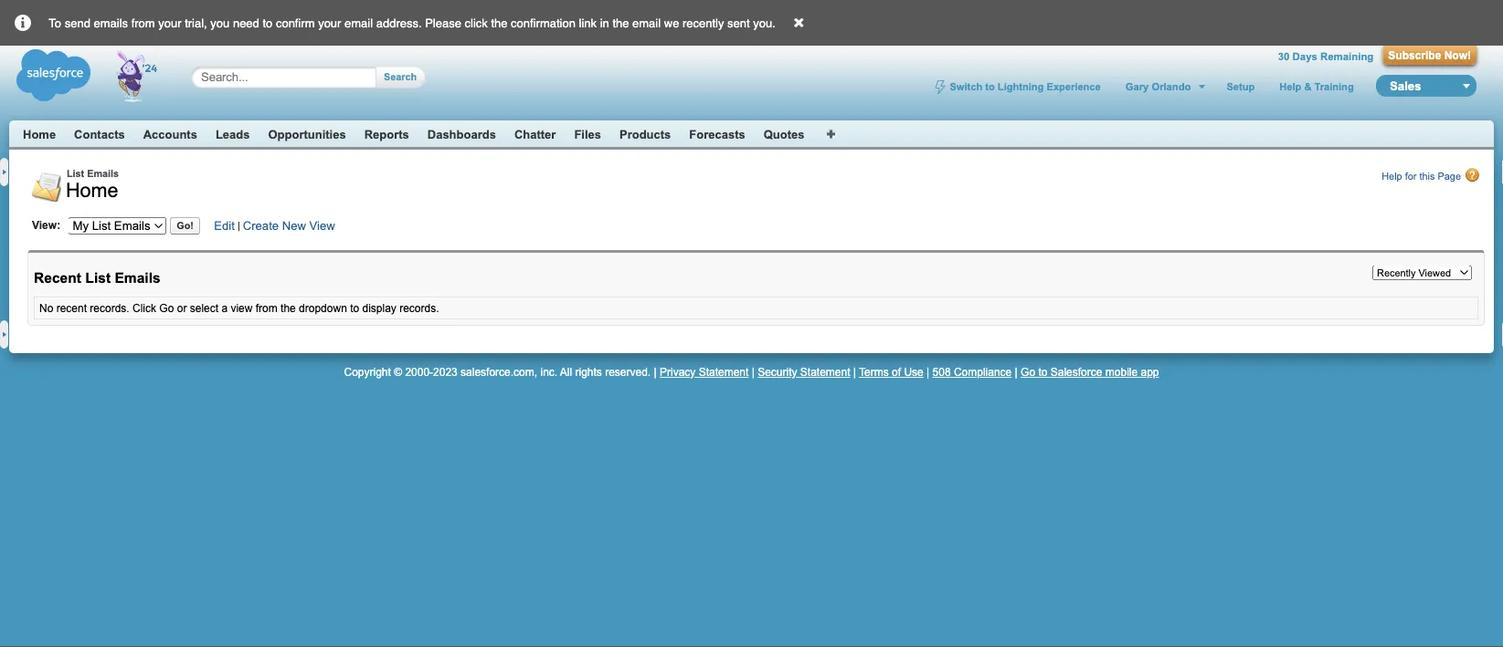 Task type: describe. For each thing, give the bounding box(es) containing it.
forecasts link
[[689, 127, 745, 141]]

| left terms
[[853, 366, 856, 379]]

security statement link
[[758, 366, 850, 379]]

display
[[362, 302, 396, 315]]

0 horizontal spatial from
[[131, 16, 155, 30]]

inc.
[[540, 366, 557, 379]]

home link
[[23, 127, 56, 141]]

recent
[[34, 270, 81, 286]]

to
[[49, 16, 61, 30]]

view:
[[32, 219, 60, 231]]

home inside list emails home
[[66, 180, 118, 201]]

contacts
[[74, 127, 125, 141]]

privacy
[[660, 366, 696, 379]]

go to salesforce mobile app link
[[1021, 366, 1159, 379]]

quotes link
[[764, 127, 804, 141]]

to left display
[[350, 302, 359, 315]]

click
[[133, 302, 156, 315]]

create new view link
[[243, 219, 335, 233]]

setup
[[1227, 81, 1255, 92]]

we
[[664, 16, 679, 30]]

1 statement from the left
[[699, 366, 749, 379]]

create
[[243, 219, 279, 233]]

accounts
[[143, 127, 197, 141]]

this
[[1419, 171, 1435, 182]]

1 horizontal spatial the
[[491, 16, 508, 30]]

contacts link
[[74, 127, 125, 141]]

dashboards link
[[427, 127, 496, 141]]

trial,
[[185, 16, 207, 30]]

| right compliance at right bottom
[[1015, 366, 1018, 379]]

leads
[[216, 127, 250, 141]]

privacy statement link
[[660, 366, 749, 379]]

help for this page
[[1382, 171, 1461, 182]]

salesforce
[[1051, 366, 1102, 379]]

sent
[[727, 16, 750, 30]]

link
[[579, 16, 597, 30]]

reports link
[[364, 127, 409, 141]]

1 vertical spatial emails
[[115, 270, 161, 286]]

confirmation
[[511, 16, 576, 30]]

all
[[560, 366, 572, 379]]

edit | create new view
[[214, 219, 335, 233]]

30 days remaining link
[[1278, 50, 1374, 62]]

need
[[233, 16, 259, 30]]

or
[[177, 302, 187, 315]]

app
[[1141, 366, 1159, 379]]

| left the 508
[[927, 366, 929, 379]]

1 email from the left
[[344, 16, 373, 30]]

recent list emails
[[34, 270, 161, 286]]

no
[[39, 302, 53, 315]]

days
[[1293, 50, 1317, 62]]

30 days remaining
[[1278, 50, 1374, 62]]

experience
[[1047, 81, 1101, 92]]

products
[[619, 127, 671, 141]]

©
[[394, 366, 402, 379]]

salesforce.com image
[[12, 46, 172, 105]]

1 your from the left
[[158, 16, 181, 30]]

switch to lightning experience link
[[932, 80, 1103, 95]]

of
[[892, 366, 901, 379]]

sales
[[1390, 79, 1421, 93]]

you
[[210, 16, 230, 30]]

508
[[932, 366, 951, 379]]

salesforce.com,
[[461, 366, 537, 379]]

orlando
[[1152, 81, 1191, 92]]

rights
[[575, 366, 602, 379]]

terms of use link
[[859, 366, 924, 379]]

copyright © 2000-2023 salesforce.com, inc. all rights reserved. | privacy statement | security statement | terms of use | 508 compliance | go to salesforce mobile app
[[344, 366, 1159, 379]]

30
[[1278, 50, 1290, 62]]

compliance
[[954, 366, 1012, 379]]

recent
[[56, 302, 87, 315]]

training
[[1314, 81, 1354, 92]]

remaining
[[1320, 50, 1374, 62]]

&
[[1304, 81, 1312, 92]]

terms
[[859, 366, 889, 379]]

help & training link
[[1278, 81, 1356, 92]]

help for help for this page
[[1382, 171, 1402, 182]]

2023
[[433, 366, 458, 379]]

select
[[190, 302, 218, 315]]



Task type: vqa. For each thing, say whether or not it's contained in the screenshot.
Salesforce.com image on the left of the page
yes



Task type: locate. For each thing, give the bounding box(es) containing it.
emails down contacts link
[[87, 168, 119, 180]]

reports
[[364, 127, 409, 141]]

| right edit "link" in the left top of the page
[[237, 220, 240, 231]]

2 your from the left
[[318, 16, 341, 30]]

no recent records. click go or select a view from the dropdown to display records.
[[39, 302, 439, 315]]

0 horizontal spatial home
[[23, 127, 56, 141]]

files
[[574, 127, 601, 141]]

send
[[65, 16, 90, 30]]

opportunities
[[268, 127, 346, 141]]

setup link
[[1225, 81, 1257, 92]]

to right the switch
[[985, 81, 995, 92]]

the
[[491, 16, 508, 30], [613, 16, 629, 30], [281, 302, 296, 315]]

1 horizontal spatial from
[[256, 302, 278, 315]]

1 horizontal spatial records.
[[399, 302, 439, 315]]

gary orlando
[[1125, 81, 1191, 92]]

to
[[263, 16, 273, 30], [985, 81, 995, 92], [350, 302, 359, 315], [1038, 366, 1047, 379]]

1 horizontal spatial your
[[318, 16, 341, 30]]

you.
[[753, 16, 776, 30]]

email
[[344, 16, 373, 30], [632, 16, 661, 30]]

emails
[[94, 16, 128, 30]]

1 vertical spatial list
[[85, 270, 111, 286]]

0 horizontal spatial statement
[[699, 366, 749, 379]]

statement
[[699, 366, 749, 379], [800, 366, 850, 379]]

help for help & training
[[1279, 81, 1301, 92]]

| left 'security'
[[752, 366, 755, 379]]

0 vertical spatial emails
[[87, 168, 119, 180]]

list emails home
[[66, 168, 119, 201]]

all tabs image
[[826, 127, 837, 138]]

from
[[131, 16, 155, 30], [256, 302, 278, 315]]

2 horizontal spatial the
[[613, 16, 629, 30]]

2 email from the left
[[632, 16, 661, 30]]

to right need
[[263, 16, 273, 30]]

0 vertical spatial from
[[131, 16, 155, 30]]

your right confirm
[[318, 16, 341, 30]]

please
[[425, 16, 461, 30]]

to send emails from your trial, you need to confirm your email address. please click the confirmation link in the email we recently sent you.
[[49, 16, 776, 30]]

statement right 'security'
[[800, 366, 850, 379]]

1 vertical spatial help
[[1382, 171, 1402, 182]]

records. right display
[[399, 302, 439, 315]]

1 horizontal spatial statement
[[800, 366, 850, 379]]

page
[[1438, 171, 1461, 182]]

1 vertical spatial from
[[256, 302, 278, 315]]

for
[[1405, 171, 1417, 182]]

0 horizontal spatial go
[[159, 302, 174, 315]]

help left for
[[1382, 171, 1402, 182]]

1 vertical spatial go
[[1021, 366, 1035, 379]]

1 horizontal spatial email
[[632, 16, 661, 30]]

0 horizontal spatial records.
[[90, 302, 129, 315]]

emails up click
[[115, 270, 161, 286]]

| inside edit | create new view
[[237, 220, 240, 231]]

security
[[758, 366, 797, 379]]

the right click
[[491, 16, 508, 30]]

list inside list emails home
[[67, 168, 84, 180]]

1 records. from the left
[[90, 302, 129, 315]]

forecasts
[[689, 127, 745, 141]]

quotes
[[764, 127, 804, 141]]

gary
[[1125, 81, 1149, 92]]

0 vertical spatial help
[[1279, 81, 1301, 92]]

home down contacts link
[[66, 180, 118, 201]]

files link
[[574, 127, 601, 141]]

to left salesforce in the right of the page
[[1038, 366, 1047, 379]]

home left contacts at the top left
[[23, 127, 56, 141]]

0 horizontal spatial your
[[158, 16, 181, 30]]

list
[[67, 168, 84, 180], [85, 270, 111, 286]]

view
[[309, 219, 335, 233]]

from right view in the top of the page
[[256, 302, 278, 315]]

in
[[600, 16, 609, 30]]

1 horizontal spatial go
[[1021, 366, 1035, 379]]

info image
[[0, 0, 46, 32]]

|
[[237, 220, 240, 231], [654, 366, 657, 379], [752, 366, 755, 379], [853, 366, 856, 379], [927, 366, 929, 379], [1015, 366, 1018, 379]]

recently
[[683, 16, 724, 30]]

edit
[[214, 219, 235, 233]]

confirm
[[276, 16, 315, 30]]

| left privacy
[[654, 366, 657, 379]]

0 vertical spatial go
[[159, 302, 174, 315]]

new
[[282, 219, 306, 233]]

products link
[[619, 127, 671, 141]]

0 horizontal spatial list
[[67, 168, 84, 180]]

help & training
[[1279, 81, 1354, 92]]

chatter link
[[514, 127, 556, 141]]

0 horizontal spatial email
[[344, 16, 373, 30]]

help for this page link
[[1382, 168, 1480, 183]]

emails inside list emails home
[[87, 168, 119, 180]]

help left &
[[1279, 81, 1301, 92]]

go right compliance at right bottom
[[1021, 366, 1035, 379]]

2 statement from the left
[[800, 366, 850, 379]]

opportunities link
[[268, 127, 346, 141]]

home
[[23, 127, 56, 141], [66, 180, 118, 201]]

accounts link
[[143, 127, 197, 141]]

email left we
[[632, 16, 661, 30]]

1 vertical spatial home
[[66, 180, 118, 201]]

list up recent
[[85, 270, 111, 286]]

reserved.
[[605, 366, 651, 379]]

view
[[231, 302, 253, 315]]

statement right privacy
[[699, 366, 749, 379]]

0 horizontal spatial the
[[281, 302, 296, 315]]

your left trial, at the top of page
[[158, 16, 181, 30]]

the right in
[[613, 16, 629, 30]]

chatter
[[514, 127, 556, 141]]

1 horizontal spatial list
[[85, 270, 111, 286]]

a
[[221, 302, 228, 315]]

2000-
[[405, 366, 433, 379]]

dashboards
[[427, 127, 496, 141]]

address.
[[376, 16, 422, 30]]

dropdown
[[299, 302, 347, 315]]

go left the or
[[159, 302, 174, 315]]

records. down recent list emails
[[90, 302, 129, 315]]

list down contacts link
[[67, 168, 84, 180]]

email left 'address.'
[[344, 16, 373, 30]]

lightning
[[998, 81, 1044, 92]]

mobile
[[1105, 366, 1138, 379]]

switch to lightning experience
[[950, 81, 1101, 92]]

close image
[[779, 2, 820, 30]]

Search... text field
[[201, 70, 358, 85]]

click
[[465, 16, 488, 30]]

1 horizontal spatial help
[[1382, 171, 1402, 182]]

the left dropdown
[[281, 302, 296, 315]]

508 compliance link
[[932, 366, 1012, 379]]

2 records. from the left
[[399, 302, 439, 315]]

switch
[[950, 81, 982, 92]]

1 horizontal spatial home
[[66, 180, 118, 201]]

from right emails
[[131, 16, 155, 30]]

records.
[[90, 302, 129, 315], [399, 302, 439, 315]]

None button
[[1383, 46, 1477, 65], [376, 66, 417, 88], [170, 217, 200, 235], [1383, 46, 1477, 65], [376, 66, 417, 88], [170, 217, 200, 235]]

0 vertical spatial home
[[23, 127, 56, 141]]

0 vertical spatial list
[[67, 168, 84, 180]]

copyright
[[344, 366, 391, 379]]

0 horizontal spatial help
[[1279, 81, 1301, 92]]

leads link
[[216, 127, 250, 141]]



